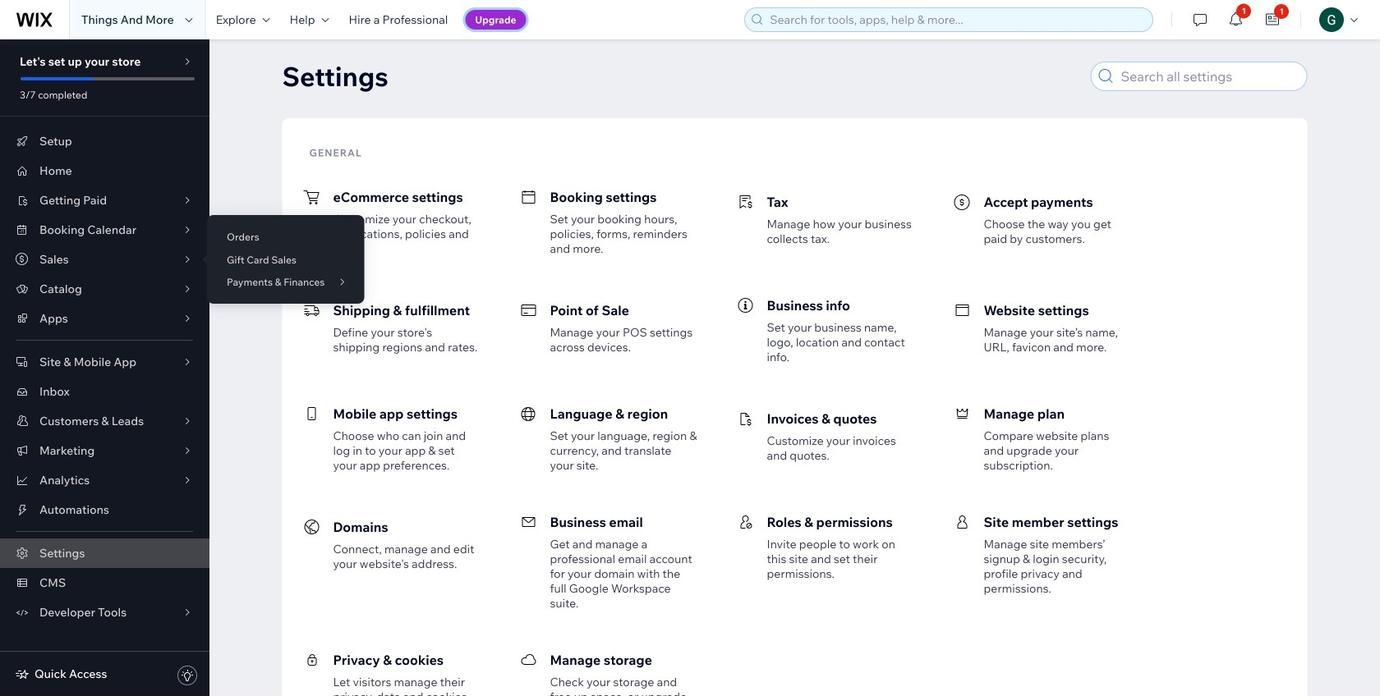 Task type: vqa. For each thing, say whether or not it's contained in the screenshot.
the set
no



Task type: describe. For each thing, give the bounding box(es) containing it.
general-section element
[[297, 163, 1293, 697]]

Search all settings field
[[1116, 62, 1302, 90]]

sidebar element
[[0, 39, 210, 697]]



Task type: locate. For each thing, give the bounding box(es) containing it.
Search for tools, apps, help & more... field
[[765, 8, 1148, 31]]



